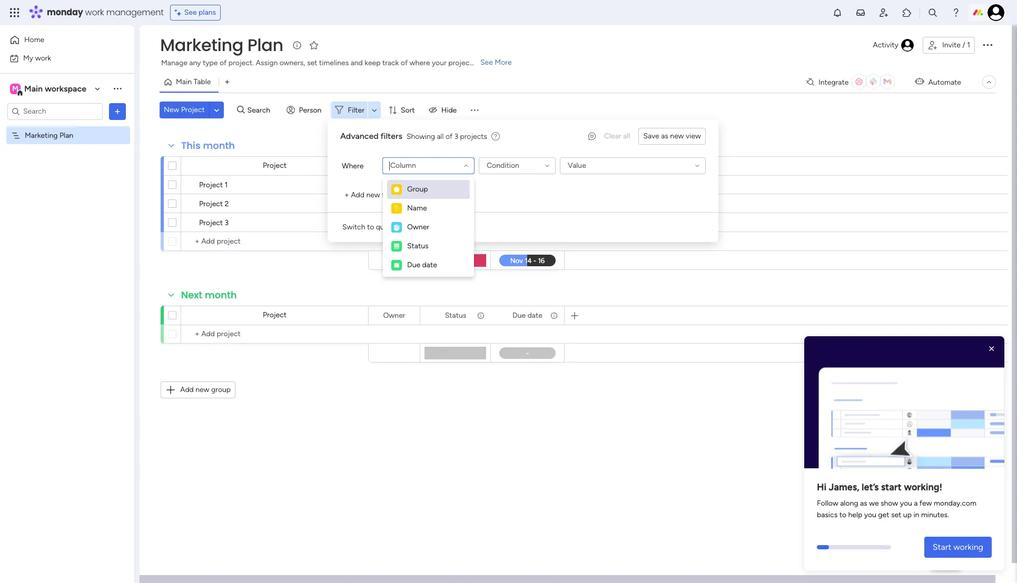 Task type: vqa. For each thing, say whether or not it's contained in the screenshot.
Main associated with Main Table
yes



Task type: describe. For each thing, give the bounding box(es) containing it.
monday
[[47, 6, 83, 18]]

2 due date field from the top
[[510, 310, 545, 322]]

0 vertical spatial filters
[[381, 131, 402, 141]]

2 vertical spatial date
[[528, 311, 543, 320]]

in
[[914, 511, 920, 520]]

management
[[106, 6, 164, 18]]

showing
[[407, 132, 435, 141]]

invite
[[942, 41, 961, 50]]

this
[[181, 139, 201, 152]]

manage
[[161, 58, 187, 67]]

all inside the advanced filters showing all of 3 projects
[[437, 132, 444, 141]]

2 vertical spatial new
[[196, 386, 209, 395]]

invite / 1 button
[[923, 37, 975, 54]]

view
[[686, 132, 701, 141]]

2 status field from the top
[[442, 310, 469, 322]]

new for filter
[[366, 191, 380, 200]]

advanced filters showing all of 3 projects
[[340, 131, 487, 141]]

add new group
[[180, 386, 231, 395]]

save as new view button
[[639, 128, 706, 145]]

column information image for due date
[[550, 162, 558, 170]]

1 + add project text field from the top
[[186, 235, 363, 248]]

any
[[189, 58, 201, 67]]

add view image
[[225, 78, 229, 86]]

plans
[[199, 8, 216, 17]]

james,
[[829, 482, 860, 494]]

select product image
[[9, 7, 20, 18]]

1 vertical spatial due date
[[407, 261, 437, 270]]

value
[[568, 161, 586, 170]]

plan inside list box
[[60, 131, 73, 140]]

This month field
[[179, 139, 238, 153]]

main table
[[176, 77, 211, 86]]

hide button
[[424, 102, 463, 119]]

column information image for status
[[477, 162, 485, 170]]

working
[[954, 543, 984, 553]]

start working
[[933, 543, 984, 553]]

person
[[299, 106, 322, 115]]

1 horizontal spatial of
[[401, 58, 408, 67]]

james peterson image
[[988, 4, 1005, 21]]

new
[[164, 105, 179, 114]]

we
[[869, 500, 879, 509]]

more
[[495, 58, 512, 67]]

follow
[[817, 500, 839, 509]]

few
[[920, 500, 932, 509]]

as inside follow along as we show you a few monday.com basics to help you get set up in minutes.
[[860, 500, 867, 509]]

0 horizontal spatial 1
[[225, 181, 228, 190]]

Search field
[[245, 103, 276, 117]]

options image
[[981, 38, 994, 51]]

learn more image
[[491, 132, 500, 142]]

up
[[903, 511, 912, 520]]

my work
[[23, 53, 51, 62]]

sort button
[[384, 102, 421, 119]]

add new group button
[[161, 382, 236, 399]]

add inside + add new filter button
[[351, 191, 365, 200]]

main for main workspace
[[24, 83, 43, 94]]

notifications image
[[832, 7, 843, 18]]

project
[[448, 58, 472, 67]]

0 vertical spatial date
[[528, 161, 543, 170]]

add inside add new group button
[[180, 386, 194, 395]]

monday work management
[[47, 6, 164, 18]]

track
[[382, 58, 399, 67]]

new project
[[164, 105, 205, 114]]

switch
[[342, 223, 365, 232]]

help image
[[951, 7, 961, 18]]

activity
[[873, 41, 899, 50]]

2 owner field from the top
[[381, 310, 408, 322]]

along
[[840, 500, 858, 509]]

due date for first the due date field from the top of the page
[[513, 161, 543, 170]]

on
[[463, 181, 471, 190]]

2 vertical spatial due
[[513, 311, 526, 320]]

1 horizontal spatial you
[[900, 500, 912, 509]]

automate
[[928, 78, 961, 87]]

3 inside the advanced filters showing all of 3 projects
[[454, 132, 458, 141]]

it
[[473, 181, 477, 190]]

done
[[447, 199, 464, 208]]

assign
[[256, 58, 278, 67]]

1 due date field from the top
[[510, 160, 545, 172]]

monday.com
[[934, 500, 977, 509]]

show board description image
[[291, 40, 303, 51]]

search everything image
[[928, 7, 938, 18]]

group
[[407, 185, 428, 194]]

manage any type of project. assign owners, set timelines and keep track of where your project stands.
[[161, 58, 498, 67]]

keep
[[365, 58, 381, 67]]

main table button
[[160, 74, 219, 91]]

1 vertical spatial 3
[[225, 219, 229, 228]]

basics
[[817, 511, 838, 520]]

a
[[914, 500, 918, 509]]

start working button
[[924, 537, 992, 558]]

angle down image
[[214, 106, 219, 114]]

filter
[[348, 106, 365, 115]]

Search in workspace field
[[22, 105, 88, 117]]

minutes.
[[921, 511, 949, 520]]

month for next month
[[205, 289, 237, 302]]

timelines
[[319, 58, 349, 67]]

save as new view
[[643, 132, 701, 141]]

dapulse integrations image
[[807, 78, 814, 86]]

0 vertical spatial plan
[[248, 33, 283, 57]]

filter
[[382, 191, 397, 200]]

name
[[407, 204, 427, 213]]

home button
[[6, 32, 113, 48]]

options image
[[112, 106, 123, 117]]

2 vertical spatial owner
[[383, 311, 405, 320]]

group
[[211, 386, 231, 395]]

work for my
[[35, 53, 51, 62]]

activity button
[[869, 37, 919, 54]]

help button
[[928, 554, 965, 571]]

see plans
[[184, 8, 216, 17]]

projects
[[460, 132, 487, 141]]

show
[[881, 500, 898, 509]]

m
[[12, 84, 18, 93]]

add to favorites image
[[309, 40, 319, 50]]

marketing inside list box
[[25, 131, 58, 140]]



Task type: locate. For each thing, give the bounding box(es) containing it.
next
[[181, 289, 202, 302]]

work inside button
[[35, 53, 51, 62]]

1 vertical spatial add
[[180, 386, 194, 395]]

1 inside button
[[967, 41, 970, 50]]

workspace
[[45, 83, 86, 94]]

0 horizontal spatial plan
[[60, 131, 73, 140]]

1 vertical spatial date
[[422, 261, 437, 270]]

0 horizontal spatial marketing
[[25, 131, 58, 140]]

main left table
[[176, 77, 192, 86]]

1 vertical spatial filters
[[395, 223, 414, 232]]

0 vertical spatial due date field
[[510, 160, 545, 172]]

2 all from the left
[[437, 132, 444, 141]]

1 vertical spatial due
[[407, 261, 420, 270]]

column information image
[[477, 312, 485, 320]]

0 horizontal spatial new
[[196, 386, 209, 395]]

status field up working on it in the top of the page
[[442, 160, 469, 172]]

owners,
[[280, 58, 305, 67]]

0 horizontal spatial you
[[864, 511, 877, 520]]

status up working on it in the top of the page
[[445, 161, 466, 170]]

you
[[900, 500, 912, 509], [864, 511, 877, 520]]

1 vertical spatial to
[[840, 511, 847, 520]]

1 vertical spatial plan
[[60, 131, 73, 140]]

0 horizontal spatial add
[[180, 386, 194, 395]]

workspace image
[[10, 83, 21, 95]]

and
[[351, 58, 363, 67]]

2 + add project text field from the top
[[186, 328, 363, 341]]

0 horizontal spatial of
[[220, 58, 227, 67]]

start
[[881, 482, 902, 494]]

condition
[[487, 161, 519, 170]]

1 vertical spatial set
[[891, 511, 902, 520]]

all right showing
[[437, 132, 444, 141]]

menu image
[[470, 105, 480, 115]]

of inside the advanced filters showing all of 3 projects
[[446, 132, 453, 141]]

project 3
[[199, 219, 229, 228]]

Marketing Plan field
[[158, 33, 286, 57]]

set inside follow along as we show you a few monday.com basics to help you get set up in minutes.
[[891, 511, 902, 520]]

0 horizontal spatial work
[[35, 53, 51, 62]]

type
[[203, 58, 218, 67]]

0 vertical spatial to
[[367, 223, 374, 232]]

0 vertical spatial marketing
[[160, 33, 243, 57]]

new for view
[[670, 132, 684, 141]]

of right type at top
[[220, 58, 227, 67]]

0 vertical spatial work
[[85, 6, 104, 18]]

0 vertical spatial add
[[351, 191, 365, 200]]

status left column information image
[[445, 311, 466, 320]]

arrow down image
[[368, 104, 381, 116]]

new project button
[[160, 102, 209, 119]]

you down we
[[864, 511, 877, 520]]

of
[[220, 58, 227, 67], [401, 58, 408, 67], [446, 132, 453, 141]]

1 horizontal spatial add
[[351, 191, 365, 200]]

Next month field
[[179, 289, 240, 302]]

new left group
[[196, 386, 209, 395]]

0 horizontal spatial set
[[307, 58, 317, 67]]

due date for first the due date field from the bottom
[[513, 311, 543, 320]]

1 up 2
[[225, 181, 228, 190]]

help
[[937, 557, 956, 568]]

autopilot image
[[915, 75, 924, 88]]

1 vertical spatial + add project text field
[[186, 328, 363, 341]]

2 vertical spatial status
[[445, 311, 466, 320]]

plan
[[248, 33, 283, 57], [60, 131, 73, 140]]

date
[[528, 161, 543, 170], [422, 261, 437, 270], [528, 311, 543, 320]]

lottie animation image
[[804, 341, 1005, 473]]

as
[[661, 132, 668, 141], [860, 500, 867, 509]]

clear
[[604, 132, 621, 141]]

0 vertical spatial 3
[[454, 132, 458, 141]]

set down add to favorites icon in the top left of the page
[[307, 58, 317, 67]]

0 horizontal spatial 3
[[225, 219, 229, 228]]

1 vertical spatial new
[[366, 191, 380, 200]]

v2 user feedback image
[[588, 131, 596, 142]]

marketing plan
[[160, 33, 283, 57], [25, 131, 73, 140]]

see more link
[[479, 57, 513, 68]]

filters down sort popup button
[[381, 131, 402, 141]]

this month
[[181, 139, 235, 152]]

Due date field
[[510, 160, 545, 172], [510, 310, 545, 322]]

working!
[[904, 482, 943, 494]]

1 horizontal spatial work
[[85, 6, 104, 18]]

see inside "link"
[[480, 58, 493, 67]]

1 horizontal spatial marketing
[[160, 33, 243, 57]]

1 vertical spatial due date field
[[510, 310, 545, 322]]

1 horizontal spatial to
[[840, 511, 847, 520]]

progress bar
[[817, 546, 829, 550]]

set
[[307, 58, 317, 67], [891, 511, 902, 520]]

inbox image
[[856, 7, 866, 18]]

1 vertical spatial see
[[480, 58, 493, 67]]

status field left column information image
[[442, 310, 469, 322]]

workspace selection element
[[10, 82, 88, 96]]

1 vertical spatial owner
[[407, 223, 429, 232]]

due date field left value
[[510, 160, 545, 172]]

1 vertical spatial as
[[860, 500, 867, 509]]

to inside button
[[367, 223, 374, 232]]

to left quick
[[367, 223, 374, 232]]

collapse board header image
[[985, 78, 994, 86]]

let's
[[862, 482, 879, 494]]

invite members image
[[879, 7, 889, 18]]

0 vertical spatial month
[[203, 139, 235, 152]]

2 vertical spatial due date
[[513, 311, 543, 320]]

next month
[[181, 289, 237, 302]]

0 horizontal spatial main
[[24, 83, 43, 94]]

main
[[176, 77, 192, 86], [24, 83, 43, 94]]

to left help at the bottom of the page
[[840, 511, 847, 520]]

person button
[[282, 102, 328, 119]]

work right my
[[35, 53, 51, 62]]

hi
[[817, 482, 827, 494]]

1 horizontal spatial 1
[[967, 41, 970, 50]]

+ Add project text field
[[186, 235, 363, 248], [186, 328, 363, 341]]

1 horizontal spatial marketing plan
[[160, 33, 283, 57]]

new left view
[[670, 132, 684, 141]]

all
[[623, 132, 630, 141], [437, 132, 444, 141]]

0 horizontal spatial see
[[184, 8, 197, 17]]

Status field
[[442, 160, 469, 172], [442, 310, 469, 322]]

filters inside button
[[395, 223, 414, 232]]

1 owner field from the top
[[381, 160, 408, 172]]

new left the filter
[[366, 191, 380, 200]]

+ add new filter
[[345, 191, 397, 200]]

1 all from the left
[[623, 132, 630, 141]]

as right save
[[661, 132, 668, 141]]

status
[[445, 161, 466, 170], [407, 242, 429, 251], [445, 311, 466, 320]]

of left projects on the left of the page
[[446, 132, 453, 141]]

main for main table
[[176, 77, 192, 86]]

1 horizontal spatial main
[[176, 77, 192, 86]]

where
[[410, 58, 430, 67]]

1 horizontal spatial plan
[[248, 33, 283, 57]]

3 left projects on the left of the page
[[454, 132, 458, 141]]

see for see more
[[480, 58, 493, 67]]

switch to quick filters button
[[338, 219, 418, 236]]

month right next
[[205, 289, 237, 302]]

see plans button
[[170, 5, 221, 21]]

1 right the / on the top of page
[[967, 41, 970, 50]]

quick
[[376, 223, 394, 232]]

main workspace
[[24, 83, 86, 94]]

see inside button
[[184, 8, 197, 17]]

working
[[434, 181, 461, 190]]

start
[[933, 543, 952, 553]]

0 horizontal spatial as
[[661, 132, 668, 141]]

main right workspace image
[[24, 83, 43, 94]]

see for see plans
[[184, 8, 197, 17]]

working on it
[[434, 181, 477, 190]]

2
[[225, 200, 229, 209]]

0 vertical spatial set
[[307, 58, 317, 67]]

1 vertical spatial marketing
[[25, 131, 58, 140]]

0 horizontal spatial to
[[367, 223, 374, 232]]

follow along as we show you a few monday.com basics to help you get set up in minutes.
[[817, 500, 977, 520]]

clear all button
[[600, 128, 634, 145]]

workspace options image
[[112, 83, 123, 94]]

apps image
[[902, 7, 912, 18]]

see left plans
[[184, 8, 197, 17]]

0 horizontal spatial all
[[437, 132, 444, 141]]

my work button
[[6, 50, 113, 67]]

main inside button
[[176, 77, 192, 86]]

0 vertical spatial due
[[513, 161, 526, 170]]

you left a
[[900, 500, 912, 509]]

month inside next month field
[[205, 289, 237, 302]]

marketing plan list box
[[0, 124, 134, 287]]

lottie animation element
[[804, 337, 1005, 473]]

all right clear
[[623, 132, 630, 141]]

close image
[[987, 344, 997, 355]]

project
[[181, 105, 205, 114], [263, 161, 287, 170], [199, 181, 223, 190], [199, 200, 223, 209], [199, 219, 223, 228], [263, 311, 287, 320]]

option
[[0, 126, 134, 128]]

stands.
[[474, 58, 498, 67]]

work right monday at left top
[[85, 6, 104, 18]]

1 vertical spatial you
[[864, 511, 877, 520]]

see
[[184, 8, 197, 17], [480, 58, 493, 67]]

0 vertical spatial due date
[[513, 161, 543, 170]]

0 vertical spatial you
[[900, 500, 912, 509]]

1 vertical spatial status
[[407, 242, 429, 251]]

invite / 1
[[942, 41, 970, 50]]

0 vertical spatial as
[[661, 132, 668, 141]]

see left more
[[480, 58, 493, 67]]

0 vertical spatial 1
[[967, 41, 970, 50]]

2 horizontal spatial new
[[670, 132, 684, 141]]

your
[[432, 58, 447, 67]]

0 vertical spatial owner field
[[381, 160, 408, 172]]

hide
[[441, 106, 457, 115]]

month inside this month field
[[203, 139, 235, 152]]

sort
[[401, 106, 415, 115]]

1 horizontal spatial see
[[480, 58, 493, 67]]

marketing down search in workspace field
[[25, 131, 58, 140]]

0 vertical spatial see
[[184, 8, 197, 17]]

month
[[203, 139, 235, 152], [205, 289, 237, 302]]

1 vertical spatial owner field
[[381, 310, 408, 322]]

of right track
[[401, 58, 408, 67]]

marketing plan inside list box
[[25, 131, 73, 140]]

add left group
[[180, 386, 194, 395]]

project.
[[228, 58, 254, 67]]

hi james, let's start working!
[[817, 482, 943, 494]]

month right this
[[203, 139, 235, 152]]

main inside workspace selection element
[[24, 83, 43, 94]]

status down the name at the top
[[407, 242, 429, 251]]

0 vertical spatial status
[[445, 161, 466, 170]]

plan down search in workspace field
[[60, 131, 73, 140]]

0 vertical spatial marketing plan
[[160, 33, 283, 57]]

to inside follow along as we show you a few monday.com basics to help you get set up in minutes.
[[840, 511, 847, 520]]

0 vertical spatial owner
[[383, 161, 405, 170]]

as left we
[[860, 500, 867, 509]]

marketing plan up type at top
[[160, 33, 283, 57]]

add right +
[[351, 191, 365, 200]]

marketing plan down search in workspace field
[[25, 131, 73, 140]]

0 horizontal spatial marketing plan
[[25, 131, 73, 140]]

1 horizontal spatial as
[[860, 500, 867, 509]]

+ add new filter button
[[340, 187, 402, 204]]

0 vertical spatial status field
[[442, 160, 469, 172]]

work
[[85, 6, 104, 18], [35, 53, 51, 62]]

1 vertical spatial 1
[[225, 181, 228, 190]]

due date field right column information image
[[510, 310, 545, 322]]

work for monday
[[85, 6, 104, 18]]

filters right quick
[[395, 223, 414, 232]]

month for this month
[[203, 139, 235, 152]]

advanced
[[340, 131, 379, 141]]

0 vertical spatial + add project text field
[[186, 235, 363, 248]]

all inside button
[[623, 132, 630, 141]]

see more
[[480, 58, 512, 67]]

v2 search image
[[237, 104, 245, 116]]

0 vertical spatial new
[[670, 132, 684, 141]]

project 1
[[199, 181, 228, 190]]

1 horizontal spatial set
[[891, 511, 902, 520]]

home
[[24, 35, 44, 44]]

to
[[367, 223, 374, 232], [840, 511, 847, 520]]

where
[[342, 161, 364, 170]]

3 down 2
[[225, 219, 229, 228]]

my
[[23, 53, 33, 62]]

integrate
[[819, 78, 849, 87]]

1 horizontal spatial new
[[366, 191, 380, 200]]

as inside button
[[661, 132, 668, 141]]

column
[[390, 161, 416, 170]]

1 vertical spatial month
[[205, 289, 237, 302]]

1
[[967, 41, 970, 50], [225, 181, 228, 190]]

1 horizontal spatial all
[[623, 132, 630, 141]]

1 vertical spatial work
[[35, 53, 51, 62]]

marketing up any
[[160, 33, 243, 57]]

1 horizontal spatial 3
[[454, 132, 458, 141]]

save
[[643, 132, 659, 141]]

owner
[[383, 161, 405, 170], [407, 223, 429, 232], [383, 311, 405, 320]]

plan up assign
[[248, 33, 283, 57]]

column information image
[[477, 162, 485, 170], [550, 162, 558, 170], [550, 312, 558, 320]]

2 horizontal spatial of
[[446, 132, 453, 141]]

Owner field
[[381, 160, 408, 172], [381, 310, 408, 322]]

project 2
[[199, 200, 229, 209]]

filter button
[[331, 102, 381, 119]]

help
[[848, 511, 863, 520]]

1 vertical spatial marketing plan
[[25, 131, 73, 140]]

1 vertical spatial status field
[[442, 310, 469, 322]]

set left the up
[[891, 511, 902, 520]]

1 status field from the top
[[442, 160, 469, 172]]

project inside button
[[181, 105, 205, 114]]

add
[[351, 191, 365, 200], [180, 386, 194, 395]]



